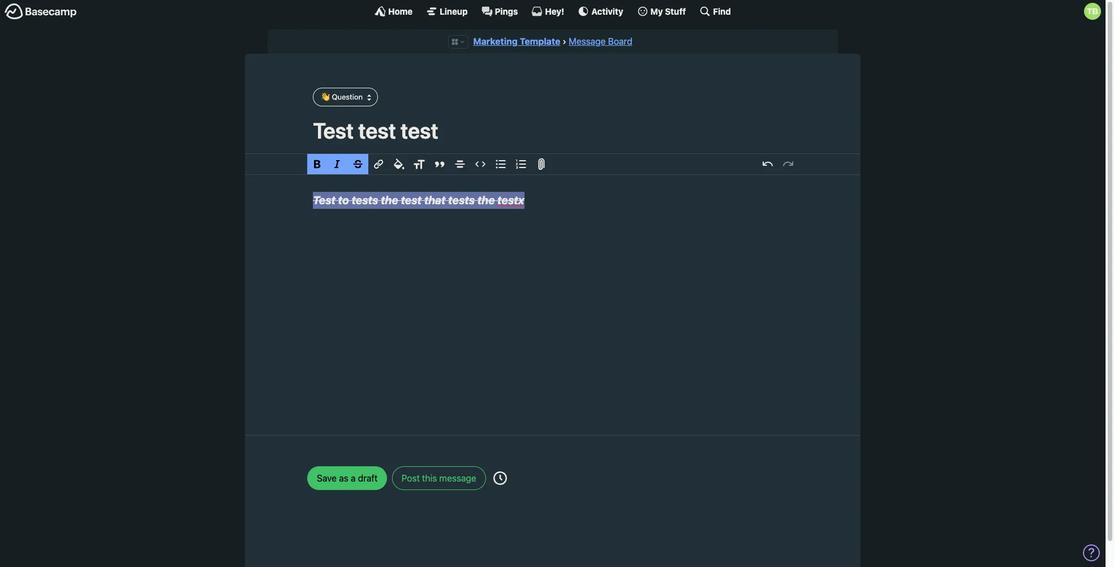 Task type: vqa. For each thing, say whether or not it's contained in the screenshot.
rightmost Nicole Katz Icon
no



Task type: locate. For each thing, give the bounding box(es) containing it.
hey!
[[545, 6, 565, 16]]

schedule this to post later image
[[494, 471, 507, 485]]

lineup link
[[426, 6, 468, 17]]

1 horizontal spatial tests
[[448, 194, 475, 207]]

post
[[402, 473, 420, 483]]

message
[[440, 473, 477, 483]]

Type a title… text field
[[313, 118, 793, 143]]

home link
[[375, 6, 413, 17]]

a
[[351, 473, 356, 483]]

my stuff button
[[637, 6, 686, 17]]

tests right that
[[448, 194, 475, 207]]

switch accounts image
[[5, 3, 77, 20]]

that
[[424, 194, 446, 207]]

my stuff
[[651, 6, 686, 16]]

home
[[388, 6, 413, 16]]

hey! button
[[532, 6, 565, 17]]

tests
[[352, 194, 378, 207], [448, 194, 475, 207]]

Write away… text field
[[279, 175, 827, 422]]

marketing template link
[[474, 36, 561, 46]]

the
[[381, 194, 399, 207], [478, 194, 495, 207]]

0 horizontal spatial the
[[381, 194, 399, 207]]

tests right to
[[352, 194, 378, 207]]

0 horizontal spatial tests
[[352, 194, 378, 207]]

marketing
[[474, 36, 518, 46]]

board
[[608, 36, 633, 46]]

the left testx
[[478, 194, 495, 207]]

the left test
[[381, 194, 399, 207]]

test
[[313, 194, 336, 207]]

save as a draft button
[[307, 466, 387, 490]]

👋
[[321, 92, 330, 101]]

test
[[401, 194, 422, 207]]

1 horizontal spatial the
[[478, 194, 495, 207]]

›
[[563, 36, 567, 46]]

post this message
[[402, 473, 477, 483]]

› message board
[[563, 36, 633, 46]]



Task type: describe. For each thing, give the bounding box(es) containing it.
marketing template
[[474, 36, 561, 46]]

to
[[338, 194, 349, 207]]

stuff
[[665, 6, 686, 16]]

find
[[714, 6, 731, 16]]

1 the from the left
[[381, 194, 399, 207]]

pings button
[[482, 6, 518, 17]]

this
[[422, 473, 437, 483]]

👋 question button
[[313, 88, 378, 106]]

message
[[569, 36, 606, 46]]

activity link
[[578, 6, 624, 17]]

testx
[[498, 194, 525, 207]]

tim burton image
[[1085, 3, 1102, 20]]

save as a draft
[[317, 473, 378, 483]]

2 the from the left
[[478, 194, 495, 207]]

👋 question
[[321, 92, 363, 101]]

2 tests from the left
[[448, 194, 475, 207]]

activity
[[592, 6, 624, 16]]

find button
[[700, 6, 731, 17]]

message board link
[[569, 36, 633, 46]]

save
[[317, 473, 337, 483]]

draft
[[358, 473, 378, 483]]

template
[[520, 36, 561, 46]]

question
[[332, 92, 363, 101]]

post this message button
[[392, 466, 486, 490]]

as
[[339, 473, 349, 483]]

1 tests from the left
[[352, 194, 378, 207]]

lineup
[[440, 6, 468, 16]]

main element
[[0, 0, 1106, 22]]

my
[[651, 6, 663, 16]]

test to tests the test that tests the testx
[[313, 194, 525, 207]]

pings
[[495, 6, 518, 16]]



